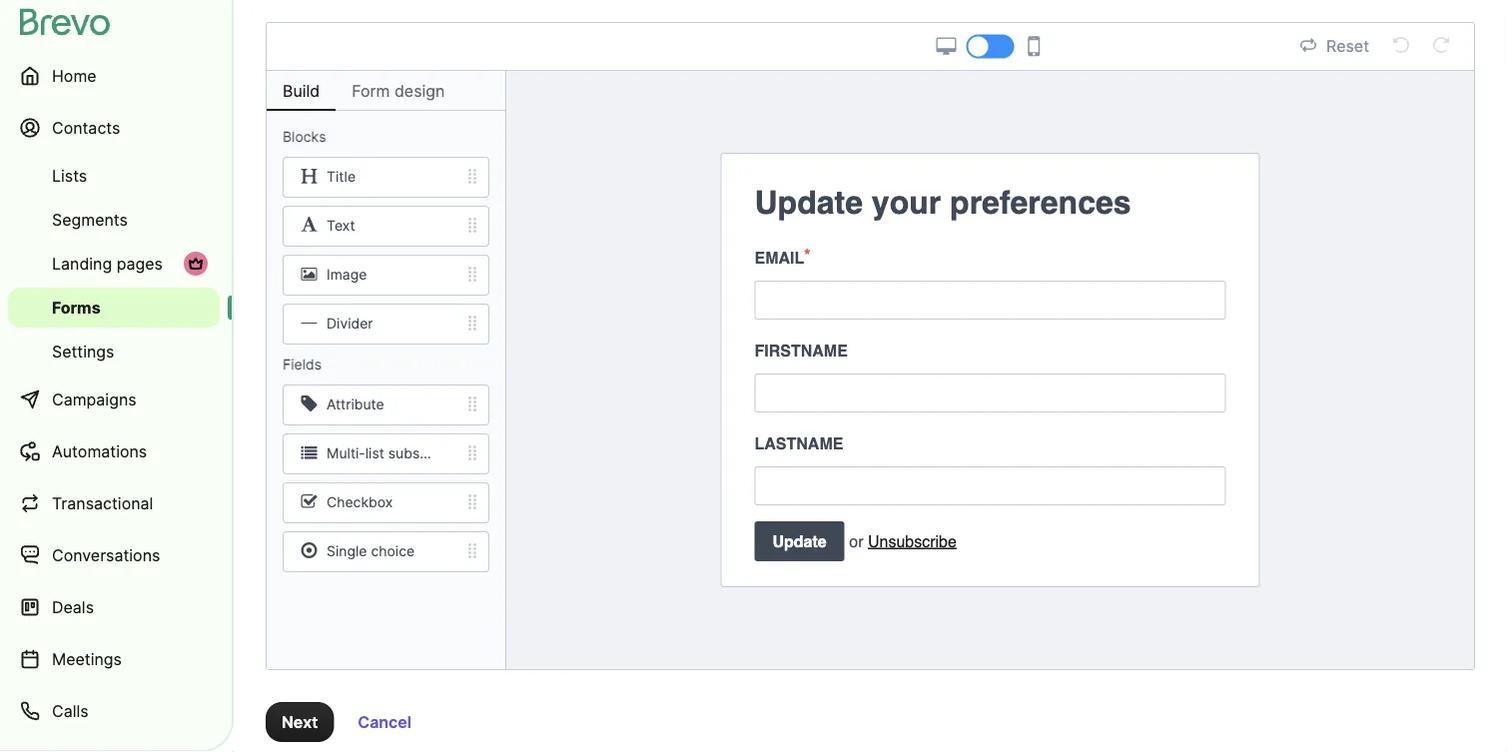 Task type: describe. For each thing, give the bounding box(es) containing it.
update for update
[[773, 532, 827, 551]]

meetings link
[[8, 636, 220, 684]]

lastname button
[[739, 421, 1243, 514]]

image button
[[267, 255, 506, 296]]

update your preferences button
[[739, 171, 1243, 235]]

build
[[283, 81, 320, 100]]

conversations link
[[8, 532, 220, 580]]

cancel button
[[342, 703, 428, 742]]

email
[[755, 248, 805, 267]]

title button
[[267, 157, 506, 198]]

fields
[[283, 356, 322, 373]]

landing
[[52, 254, 112, 273]]

landing pages link
[[8, 244, 220, 284]]

firstname
[[755, 341, 848, 360]]

unsubscribe
[[868, 532, 957, 551]]

segments
[[52, 210, 128, 229]]

update your preferences
[[755, 184, 1132, 221]]

choice
[[371, 543, 415, 560]]

text button
[[267, 206, 506, 247]]

automations link
[[8, 428, 220, 476]]

form design
[[352, 81, 445, 100]]

transactional link
[[8, 480, 220, 528]]

none text field inside email button
[[755, 281, 1227, 320]]

deals link
[[8, 584, 220, 632]]

your
[[872, 184, 942, 221]]

contacts link
[[8, 104, 220, 152]]

campaigns
[[52, 390, 137, 409]]

form
[[352, 81, 390, 100]]

divider button
[[267, 304, 506, 345]]

home link
[[8, 52, 220, 100]]

or
[[850, 532, 864, 551]]

subscription
[[388, 445, 470, 462]]

home
[[52, 66, 97, 85]]

multi-list subscription
[[327, 445, 470, 462]]

firstname button
[[739, 328, 1243, 421]]

next button
[[266, 703, 334, 742]]

forms link
[[8, 288, 220, 328]]

attribute
[[327, 396, 384, 413]]

divider
[[327, 315, 373, 332]]

lists link
[[8, 156, 220, 196]]

pages
[[117, 254, 163, 273]]

or unsubscribe
[[850, 532, 957, 551]]



Task type: vqa. For each thing, say whether or not it's contained in the screenshot.
New Company
no



Task type: locate. For each thing, give the bounding box(es) containing it.
conversations
[[52, 546, 160, 565]]

cancel
[[358, 713, 412, 732]]

next
[[282, 713, 318, 732]]

text
[[327, 218, 355, 235]]

multi-list subscription button
[[267, 434, 506, 475]]

landing pages
[[52, 254, 163, 273]]

contacts
[[52, 118, 120, 137]]

list
[[366, 445, 385, 462]]

build link
[[267, 71, 336, 111]]

single choice
[[327, 543, 415, 560]]

blocks
[[283, 128, 326, 145]]

segments link
[[8, 200, 220, 240]]

1 vertical spatial update
[[773, 532, 827, 551]]

calls
[[52, 702, 89, 721]]

None text field
[[755, 374, 1227, 413], [755, 467, 1227, 506], [755, 374, 1227, 413], [755, 467, 1227, 506]]

reset
[[1327, 36, 1370, 56]]

design
[[395, 81, 445, 100]]

lastname
[[755, 434, 844, 453]]

image
[[327, 267, 367, 284]]

update for update your preferences
[[755, 184, 863, 221]]

calls link
[[8, 688, 220, 735]]

transactional
[[52, 494, 153, 513]]

Update your preferences text field
[[755, 179, 1227, 227]]

update inside text box
[[755, 184, 863, 221]]

multi-
[[327, 445, 366, 462]]

lists
[[52, 166, 87, 185]]

0 vertical spatial update
[[755, 184, 863, 221]]

checkbox button
[[267, 483, 506, 524]]

update up email in the top right of the page
[[755, 184, 863, 221]]

settings link
[[8, 332, 220, 372]]

settings
[[52, 342, 114, 361]]

preferences
[[950, 184, 1132, 221]]

campaigns link
[[8, 376, 220, 424]]

title
[[327, 169, 356, 186]]

reset button
[[1295, 33, 1376, 59]]

form design link
[[336, 71, 461, 111]]

checkbox
[[327, 494, 393, 511]]

single
[[327, 543, 367, 560]]

update
[[755, 184, 863, 221], [773, 532, 827, 551]]

single choice button
[[267, 532, 506, 573]]

None text field
[[755, 281, 1227, 320]]

meetings
[[52, 650, 122, 669]]

deals
[[52, 598, 94, 617]]

attribute button
[[267, 385, 506, 426]]

automations
[[52, 442, 147, 461]]

email button
[[739, 235, 1243, 328]]

forms
[[52, 298, 101, 317]]

update left or
[[773, 532, 827, 551]]

left___rvooi image
[[188, 256, 204, 272]]



